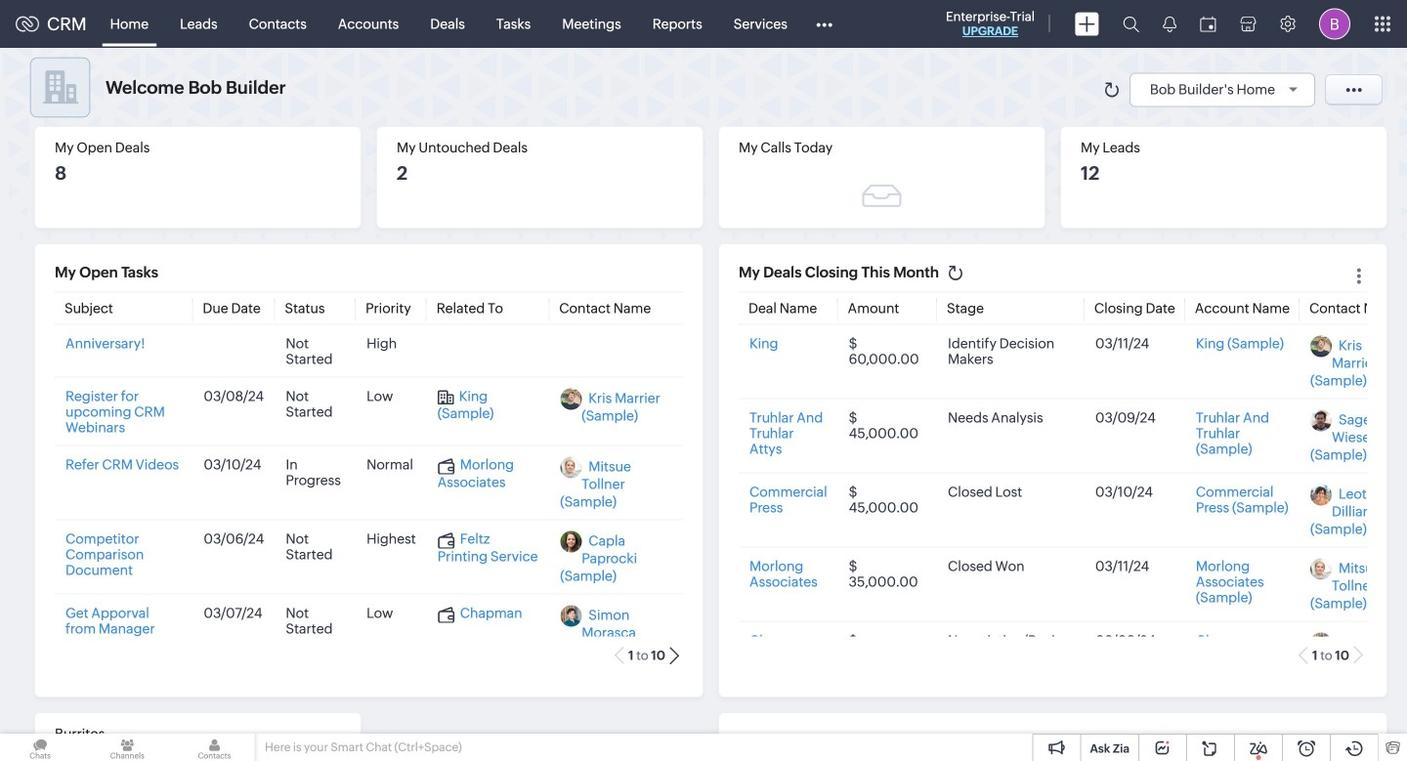 Task type: describe. For each thing, give the bounding box(es) containing it.
chats image
[[0, 734, 80, 762]]

Other Modules field
[[803, 8, 846, 40]]

create menu element
[[1064, 0, 1112, 47]]

calendar image
[[1200, 16, 1217, 32]]

profile image
[[1320, 8, 1351, 40]]

search element
[[1112, 0, 1152, 48]]

signals element
[[1152, 0, 1189, 48]]

contacts image
[[174, 734, 255, 762]]

create menu image
[[1075, 12, 1100, 36]]

search image
[[1123, 16, 1140, 32]]

logo image
[[16, 16, 39, 32]]



Task type: vqa. For each thing, say whether or not it's contained in the screenshot.
"Search" ICON
yes



Task type: locate. For each thing, give the bounding box(es) containing it.
profile element
[[1308, 0, 1363, 47]]

signals image
[[1163, 16, 1177, 32]]

channels image
[[87, 734, 168, 762]]



